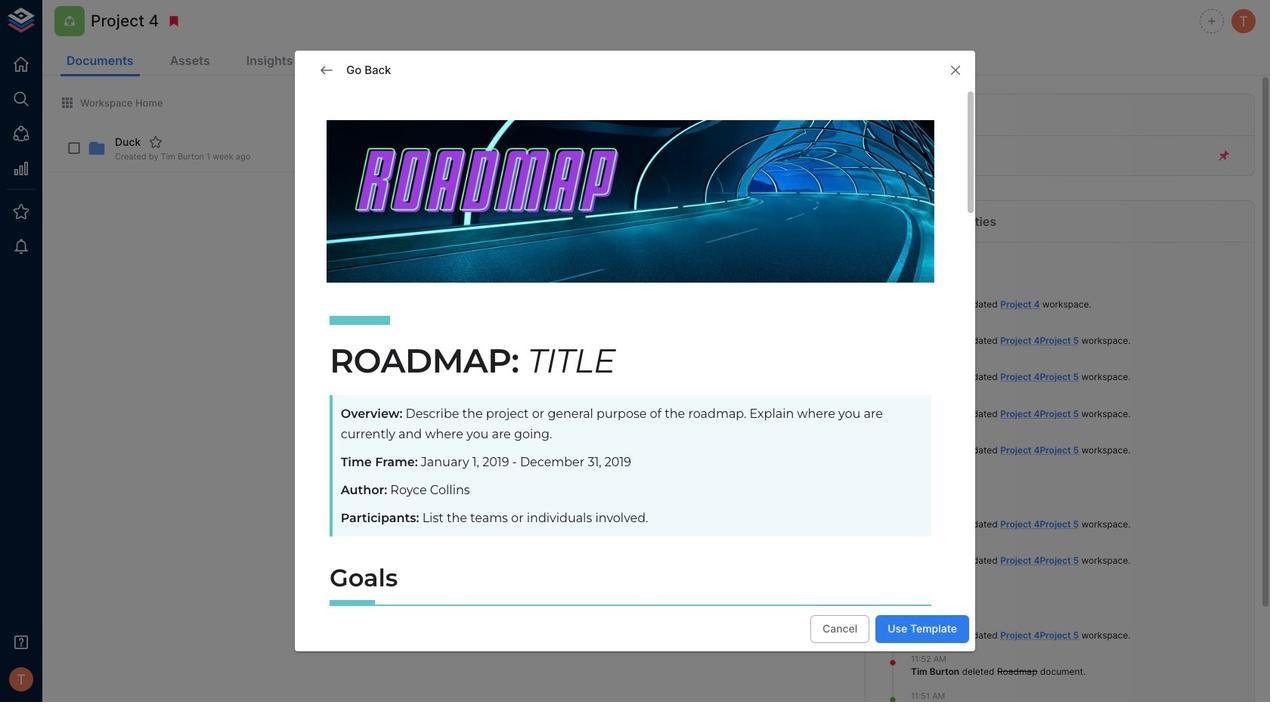 Task type: describe. For each thing, give the bounding box(es) containing it.
favorite image
[[149, 135, 163, 149]]

unpin image
[[1218, 149, 1231, 163]]



Task type: locate. For each thing, give the bounding box(es) containing it.
remove bookmark image
[[167, 14, 181, 28]]

dialog
[[295, 51, 976, 703]]



Task type: vqa. For each thing, say whether or not it's contained in the screenshot.
Unpin icon
yes



